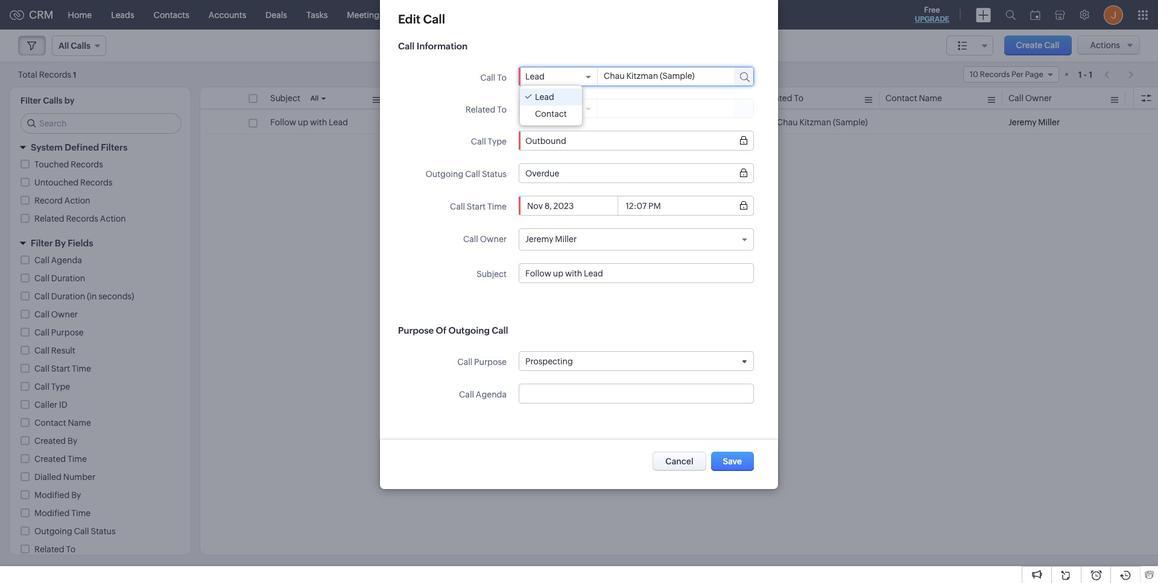 Task type: locate. For each thing, give the bounding box(es) containing it.
0 horizontal spatial call type
[[34, 382, 70, 392]]

1 vertical spatial jeremy
[[525, 235, 553, 244]]

defined
[[65, 142, 99, 153]]

0 vertical spatial contact name
[[885, 93, 942, 103]]

home
[[68, 10, 92, 20]]

1 vertical spatial miller
[[555, 235, 577, 244]]

leads
[[111, 10, 134, 20]]

0 vertical spatial filter
[[21, 96, 41, 106]]

2 vertical spatial by
[[71, 491, 81, 501]]

to left lead field
[[497, 73, 507, 83]]

miller
[[1038, 118, 1060, 127], [555, 235, 577, 244]]

0 horizontal spatial subject
[[270, 93, 300, 103]]

1 vertical spatial start
[[467, 202, 486, 212]]

of
[[436, 326, 447, 336]]

call type up caller id
[[34, 382, 70, 392]]

by for modified
[[71, 491, 81, 501]]

profile element
[[1097, 0, 1130, 29]]

call purpose up result
[[34, 328, 84, 338]]

0 vertical spatial start
[[533, 93, 552, 103]]

0 horizontal spatial contact name
[[34, 419, 91, 428]]

record
[[34, 196, 63, 206]]

1 horizontal spatial jeremy miller
[[1009, 118, 1060, 127]]

call start time
[[516, 93, 573, 103], [450, 202, 507, 212], [34, 364, 91, 374]]

2 horizontal spatial call start time
[[516, 93, 573, 103]]

0 horizontal spatial call owner
[[34, 310, 78, 320]]

Outbound field
[[525, 136, 747, 146]]

call agenda
[[34, 256, 82, 265], [459, 390, 507, 400]]

by inside dropdown button
[[55, 238, 66, 249]]

1 right -
[[1089, 70, 1092, 79]]

call to
[[480, 73, 507, 83]]

1 up by
[[73, 70, 76, 79]]

contacts
[[154, 10, 189, 20]]

seconds)
[[98, 292, 134, 302]]

0 vertical spatial call agenda
[[34, 256, 82, 265]]

filter for filter calls by
[[21, 96, 41, 106]]

1 vertical spatial modified
[[34, 509, 70, 519]]

Overdue field
[[525, 169, 747, 178]]

jeremy
[[1009, 118, 1037, 127], [525, 235, 553, 244]]

duration
[[656, 93, 690, 103], [51, 274, 85, 283], [51, 292, 85, 302]]

by up created time
[[68, 437, 77, 446]]

call duration up outbound 'field'
[[639, 93, 690, 103]]

by down the number
[[71, 491, 81, 501]]

purpose up result
[[51, 328, 84, 338]]

purpose left of
[[398, 326, 434, 336]]

duration up the call duration (in seconds)
[[51, 274, 85, 283]]

1 vertical spatial by
[[68, 437, 77, 446]]

tree
[[520, 86, 582, 125]]

system defined filters button
[[10, 137, 191, 158]]

2023
[[543, 118, 563, 127]]

call duration
[[639, 93, 690, 103], [34, 274, 85, 283]]

0 horizontal spatial call start time
[[34, 364, 91, 374]]

edit
[[398, 12, 421, 26]]

id
[[59, 401, 67, 410]]

1 vertical spatial filter
[[31, 238, 53, 249]]

related to up chau
[[762, 93, 804, 103]]

lead right the call to
[[525, 72, 545, 81]]

(sample)
[[833, 118, 868, 127]]

call type left 'outbound'
[[471, 137, 507, 147]]

call duration up the call duration (in seconds)
[[34, 274, 85, 283]]

0 vertical spatial owner
[[1025, 93, 1052, 103]]

action up the "related records action"
[[64, 196, 90, 206]]

0 horizontal spatial status
[[91, 527, 116, 537]]

2 created from the top
[[34, 455, 66, 464]]

follow up with lead
[[270, 118, 348, 127]]

action up filter by fields dropdown button
[[100, 214, 126, 224]]

2 horizontal spatial start
[[533, 93, 552, 103]]

2 vertical spatial outgoing
[[34, 527, 72, 537]]

1 vertical spatial call duration
[[34, 274, 85, 283]]

overdue
[[525, 169, 559, 178]]

duration left (in
[[51, 292, 85, 302]]

name
[[919, 93, 942, 103], [68, 419, 91, 428]]

0 vertical spatial modified
[[34, 491, 70, 501]]

1 vertical spatial contact
[[535, 109, 567, 119]]

type up id at the bottom
[[51, 382, 70, 392]]

records down 'defined' at the left top of the page
[[71, 160, 103, 169]]

to
[[497, 73, 507, 83], [794, 93, 804, 103], [497, 105, 507, 115], [66, 545, 76, 555]]

1 vertical spatial jeremy miller
[[525, 235, 577, 244]]

1 vertical spatial agenda
[[476, 390, 507, 400]]

lead inside tree
[[535, 92, 554, 102]]

call agenda for information
[[459, 390, 507, 400]]

calls up call information
[[403, 10, 422, 20]]

crm
[[29, 8, 53, 21]]

1 modified from the top
[[34, 491, 70, 501]]

0 horizontal spatial jeremy miller
[[525, 235, 577, 244]]

profile image
[[1104, 5, 1123, 24]]

None text field
[[598, 68, 723, 84], [525, 269, 747, 278], [598, 68, 723, 84], [525, 269, 747, 278]]

0 vertical spatial jeremy miller
[[1009, 118, 1060, 127]]

related down modified time
[[34, 545, 64, 555]]

call
[[423, 12, 445, 26], [1044, 40, 1060, 50], [398, 41, 415, 51], [480, 73, 495, 83], [516, 93, 531, 103], [639, 93, 654, 103], [1009, 93, 1024, 103], [471, 137, 486, 147], [465, 169, 480, 179], [450, 202, 465, 212], [463, 235, 478, 244], [34, 256, 49, 265], [34, 274, 49, 283], [34, 292, 49, 302], [34, 310, 49, 320], [492, 326, 508, 336], [34, 328, 49, 338], [34, 346, 49, 356], [457, 358, 472, 367], [34, 364, 49, 374], [34, 382, 49, 392], [459, 390, 474, 400], [74, 527, 89, 537]]

deals
[[266, 10, 287, 20]]

None text field
[[598, 100, 727, 116]]

0 vertical spatial call owner
[[1009, 93, 1052, 103]]

0 horizontal spatial type
[[51, 382, 70, 392]]

0 horizontal spatial call agenda
[[34, 256, 82, 265]]

status
[[482, 169, 507, 179], [91, 527, 116, 537]]

0 vertical spatial call type
[[471, 137, 507, 147]]

2 vertical spatial start
[[51, 364, 70, 374]]

lead right with on the top left of the page
[[329, 118, 348, 127]]

0 horizontal spatial agenda
[[51, 256, 82, 265]]

call duration (in seconds)
[[34, 292, 134, 302]]

chau kitzman (sample)
[[777, 118, 868, 127]]

1 vertical spatial created
[[34, 455, 66, 464]]

touched records
[[34, 160, 103, 169]]

by for filter
[[55, 238, 66, 249]]

1 horizontal spatial call type
[[471, 137, 507, 147]]

1 vertical spatial call type
[[34, 382, 70, 392]]

None field
[[525, 104, 591, 113]]

1 horizontal spatial type
[[488, 137, 507, 147]]

1 vertical spatial call purpose
[[457, 358, 507, 367]]

system defined filters
[[31, 142, 127, 153]]

calls left by
[[43, 96, 63, 106]]

0 horizontal spatial call duration
[[34, 274, 85, 283]]

1 vertical spatial name
[[68, 419, 91, 428]]

lead down lead field
[[535, 92, 554, 102]]

1 inside 'total records 1'
[[73, 70, 76, 79]]

search element
[[998, 0, 1023, 30]]

purpose down purpose of outgoing call
[[474, 358, 507, 367]]

1 horizontal spatial status
[[482, 169, 507, 179]]

0 horizontal spatial action
[[64, 196, 90, 206]]

0 horizontal spatial calls
[[43, 96, 63, 106]]

related
[[762, 93, 792, 103], [466, 105, 495, 115], [34, 214, 64, 224], [34, 545, 64, 555]]

type
[[488, 137, 507, 147], [51, 382, 70, 392]]

1 left -
[[1078, 70, 1082, 79]]

records up filter calls by
[[39, 70, 71, 79]]

outgoing
[[425, 169, 463, 179], [449, 326, 490, 336], [34, 527, 72, 537]]

subject
[[270, 93, 300, 103], [477, 270, 507, 279]]

time
[[554, 93, 573, 103], [487, 202, 507, 212], [72, 364, 91, 374], [68, 455, 87, 464], [71, 509, 91, 519]]

action
[[64, 196, 90, 206], [100, 214, 126, 224]]

actions
[[1090, 40, 1120, 50]]

filter inside dropdown button
[[31, 238, 53, 249]]

1
[[1078, 70, 1082, 79], [1089, 70, 1092, 79], [73, 70, 76, 79]]

call purpose down purpose of outgoing call
[[457, 358, 507, 367]]

contact inside tree
[[535, 109, 567, 119]]

logo image
[[10, 10, 24, 20]]

meetings
[[347, 10, 383, 20]]

calls link
[[393, 0, 431, 29]]

0 vertical spatial call purpose
[[34, 328, 84, 338]]

modified for modified by
[[34, 491, 70, 501]]

2 vertical spatial owner
[[51, 310, 78, 320]]

start
[[533, 93, 552, 103], [467, 202, 486, 212], [51, 364, 70, 374]]

2 horizontal spatial purpose
[[474, 358, 507, 367]]

1 vertical spatial call agenda
[[459, 390, 507, 400]]

2 vertical spatial contact
[[34, 419, 66, 428]]

create menu element
[[969, 0, 998, 29]]

0 vertical spatial status
[[482, 169, 507, 179]]

0 vertical spatial outgoing call status
[[425, 169, 507, 179]]

1 horizontal spatial agenda
[[476, 390, 507, 400]]

meetings link
[[337, 0, 393, 29]]

related to
[[762, 93, 804, 103], [466, 105, 507, 115], [34, 545, 76, 555]]

1 vertical spatial owner
[[480, 235, 507, 244]]

status down the number
[[91, 527, 116, 537]]

by for created
[[68, 437, 77, 446]]

0 vertical spatial by
[[55, 238, 66, 249]]

Search text field
[[21, 114, 181, 133]]

0 vertical spatial agenda
[[51, 256, 82, 265]]

caller
[[34, 401, 57, 410]]

0 vertical spatial type
[[488, 137, 507, 147]]

system
[[31, 142, 63, 153]]

0 vertical spatial outgoing
[[425, 169, 463, 179]]

jeremy miller
[[1009, 118, 1060, 127], [525, 235, 577, 244]]

hh:mm a text field
[[624, 201, 670, 211]]

1 horizontal spatial call owner
[[463, 235, 507, 244]]

tasks link
[[297, 0, 337, 29]]

0 vertical spatial lead
[[525, 72, 545, 81]]

type left 'outbound'
[[488, 137, 507, 147]]

filter by fields
[[31, 238, 93, 249]]

agenda for information
[[476, 390, 507, 400]]

filter calls by
[[21, 96, 74, 106]]

modified down 'modified by'
[[34, 509, 70, 519]]

0 horizontal spatial outgoing call status
[[34, 527, 116, 537]]

1 horizontal spatial calls
[[403, 10, 422, 20]]

8,
[[534, 118, 541, 127]]

0 horizontal spatial owner
[[51, 310, 78, 320]]

related to down the call to
[[466, 105, 507, 115]]

related to down modified time
[[34, 545, 76, 555]]

navigation
[[1098, 66, 1140, 83]]

filter left fields
[[31, 238, 53, 249]]

records down the touched records
[[80, 178, 113, 188]]

outgoing call status
[[425, 169, 507, 179], [34, 527, 116, 537]]

duration up outbound 'field'
[[656, 93, 690, 103]]

free
[[924, 5, 940, 14]]

agenda
[[51, 256, 82, 265], [476, 390, 507, 400]]

None button
[[653, 452, 706, 472], [711, 452, 754, 472], [653, 452, 706, 472], [711, 452, 754, 472]]

records up fields
[[66, 214, 98, 224]]

1 horizontal spatial jeremy
[[1009, 118, 1037, 127]]

status left overdue at the left top of page
[[482, 169, 507, 179]]

call purpose
[[34, 328, 84, 338], [457, 358, 507, 367]]

2 modified from the top
[[34, 509, 70, 519]]

1 for 1 - 1
[[1089, 70, 1092, 79]]

reports link
[[431, 0, 482, 29]]

1 horizontal spatial related to
[[466, 105, 507, 115]]

1 horizontal spatial name
[[919, 93, 942, 103]]

pm
[[587, 118, 600, 127]]

1 horizontal spatial purpose
[[398, 326, 434, 336]]

0 horizontal spatial call purpose
[[34, 328, 84, 338]]

0 horizontal spatial 1
[[73, 70, 76, 79]]

search image
[[1006, 10, 1016, 20]]

1 vertical spatial action
[[100, 214, 126, 224]]

0 vertical spatial contact
[[885, 93, 917, 103]]

modified down dialled
[[34, 491, 70, 501]]

total
[[18, 70, 37, 79]]

1 created from the top
[[34, 437, 66, 446]]

1 vertical spatial duration
[[51, 274, 85, 283]]

by left fields
[[55, 238, 66, 249]]

1 horizontal spatial miller
[[1038, 118, 1060, 127]]

1 horizontal spatial call start time
[[450, 202, 507, 212]]

1 horizontal spatial call duration
[[639, 93, 690, 103]]

1 horizontal spatial owner
[[480, 235, 507, 244]]

1 horizontal spatial call agenda
[[459, 390, 507, 400]]

filter down the total
[[21, 96, 41, 106]]

2 horizontal spatial 1
[[1089, 70, 1092, 79]]

1 vertical spatial related to
[[466, 105, 507, 115]]

created up dialled
[[34, 455, 66, 464]]

lead
[[525, 72, 545, 81], [535, 92, 554, 102], [329, 118, 348, 127]]

calls
[[403, 10, 422, 20], [43, 96, 63, 106]]

call owner
[[1009, 93, 1052, 103], [463, 235, 507, 244], [34, 310, 78, 320]]

follow up with lead link
[[270, 116, 348, 128]]

created up created time
[[34, 437, 66, 446]]

to down the call to
[[497, 105, 507, 115]]

create menu image
[[976, 8, 991, 22]]

tasks
[[306, 10, 328, 20]]

0 vertical spatial created
[[34, 437, 66, 446]]

1 vertical spatial type
[[51, 382, 70, 392]]

created
[[34, 437, 66, 446], [34, 455, 66, 464]]



Task type: vqa. For each thing, say whether or not it's contained in the screenshot.
FIELD
yes



Task type: describe. For each thing, give the bounding box(es) containing it.
2 vertical spatial call start time
[[34, 364, 91, 374]]

accounts link
[[199, 0, 256, 29]]

total records 1
[[18, 70, 76, 79]]

modified for modified time
[[34, 509, 70, 519]]

1 horizontal spatial 1
[[1078, 70, 1082, 79]]

lead for tree containing lead
[[535, 92, 554, 102]]

modified time
[[34, 509, 91, 519]]

0 vertical spatial name
[[919, 93, 942, 103]]

call information
[[398, 41, 468, 51]]

records for related
[[66, 214, 98, 224]]

touched
[[34, 160, 69, 169]]

2 horizontal spatial contact
[[885, 93, 917, 103]]

1 vertical spatial status
[[91, 527, 116, 537]]

follow
[[270, 118, 296, 127]]

12:07
[[565, 118, 586, 127]]

1 vertical spatial outgoing
[[449, 326, 490, 336]]

1 vertical spatial calls
[[43, 96, 63, 106]]

mmm d, yyyy text field
[[525, 201, 618, 211]]

0 vertical spatial miller
[[1038, 118, 1060, 127]]

dialled number
[[34, 473, 95, 483]]

created by
[[34, 437, 77, 446]]

agenda for calls
[[51, 256, 82, 265]]

create call
[[1016, 40, 1060, 50]]

free upgrade
[[915, 5, 949, 24]]

number
[[63, 473, 95, 483]]

all
[[310, 95, 319, 102]]

0 horizontal spatial miller
[[555, 235, 577, 244]]

Prospecting field
[[525, 357, 747, 366]]

Lead field
[[525, 72, 591, 81]]

deals link
[[256, 0, 297, 29]]

up
[[298, 118, 308, 127]]

fields
[[68, 238, 93, 249]]

1 for total records 1
[[73, 70, 76, 79]]

call inside button
[[1044, 40, 1060, 50]]

to up chau
[[794, 93, 804, 103]]

reports
[[441, 10, 472, 20]]

with
[[310, 118, 327, 127]]

upgrade
[[915, 15, 949, 24]]

result
[[51, 346, 75, 356]]

record action
[[34, 196, 90, 206]]

0 horizontal spatial jeremy
[[525, 235, 553, 244]]

2 vertical spatial duration
[[51, 292, 85, 302]]

0 vertical spatial calls
[[403, 10, 422, 20]]

2 vertical spatial call owner
[[34, 310, 78, 320]]

0 vertical spatial action
[[64, 196, 90, 206]]

1 vertical spatial call start time
[[450, 202, 507, 212]]

calendar image
[[1030, 10, 1040, 20]]

2 horizontal spatial related to
[[762, 93, 804, 103]]

filter for filter by fields
[[31, 238, 53, 249]]

1 vertical spatial outgoing call status
[[34, 527, 116, 537]]

by
[[64, 96, 74, 106]]

1 horizontal spatial call purpose
[[457, 358, 507, 367]]

dialled
[[34, 473, 61, 483]]

nov
[[516, 118, 532, 127]]

to down modified time
[[66, 545, 76, 555]]

related records action
[[34, 214, 126, 224]]

modified by
[[34, 491, 81, 501]]

0 vertical spatial duration
[[656, 93, 690, 103]]

0 vertical spatial call start time
[[516, 93, 573, 103]]

create
[[1016, 40, 1043, 50]]

information
[[417, 41, 468, 51]]

edit call
[[398, 12, 445, 26]]

2 horizontal spatial owner
[[1025, 93, 1052, 103]]

prospecting
[[525, 357, 573, 366]]

accounts
[[209, 10, 246, 20]]

home link
[[58, 0, 101, 29]]

records for touched
[[71, 160, 103, 169]]

crm link
[[10, 8, 53, 21]]

(in
[[87, 292, 97, 302]]

1 vertical spatial call owner
[[463, 235, 507, 244]]

1 horizontal spatial start
[[467, 202, 486, 212]]

2 vertical spatial related to
[[34, 545, 76, 555]]

0 vertical spatial call duration
[[639, 93, 690, 103]]

nov 8, 2023 12:07 pm
[[516, 118, 600, 127]]

1 vertical spatial contact name
[[34, 419, 91, 428]]

related up chau
[[762, 93, 792, 103]]

created for created time
[[34, 455, 66, 464]]

contacts link
[[144, 0, 199, 29]]

0 horizontal spatial contact
[[34, 419, 66, 428]]

lead for lead field
[[525, 72, 545, 81]]

created time
[[34, 455, 87, 464]]

filter by fields button
[[10, 233, 191, 254]]

-
[[1084, 70, 1087, 79]]

call result
[[34, 346, 75, 356]]

filters
[[101, 142, 127, 153]]

created for created by
[[34, 437, 66, 446]]

related down record
[[34, 214, 64, 224]]

untouched records
[[34, 178, 113, 188]]

0 vertical spatial subject
[[270, 93, 300, 103]]

1 - 1
[[1078, 70, 1092, 79]]

related down the call to
[[466, 105, 495, 115]]

kitzman
[[800, 118, 831, 127]]

create call button
[[1004, 36, 1072, 55]]

purpose of outgoing call
[[398, 326, 508, 336]]

chau kitzman (sample) link
[[762, 116, 868, 128]]

chau
[[777, 118, 798, 127]]

records for total
[[39, 70, 71, 79]]

1 vertical spatial subject
[[477, 270, 507, 279]]

caller id
[[34, 401, 67, 410]]

call agenda for calls
[[34, 256, 82, 265]]

2 vertical spatial lead
[[329, 118, 348, 127]]

untouched
[[34, 178, 79, 188]]

tree containing lead
[[520, 86, 582, 125]]

outbound
[[525, 136, 566, 146]]

records for untouched
[[80, 178, 113, 188]]

leads link
[[101, 0, 144, 29]]

0 horizontal spatial purpose
[[51, 328, 84, 338]]



